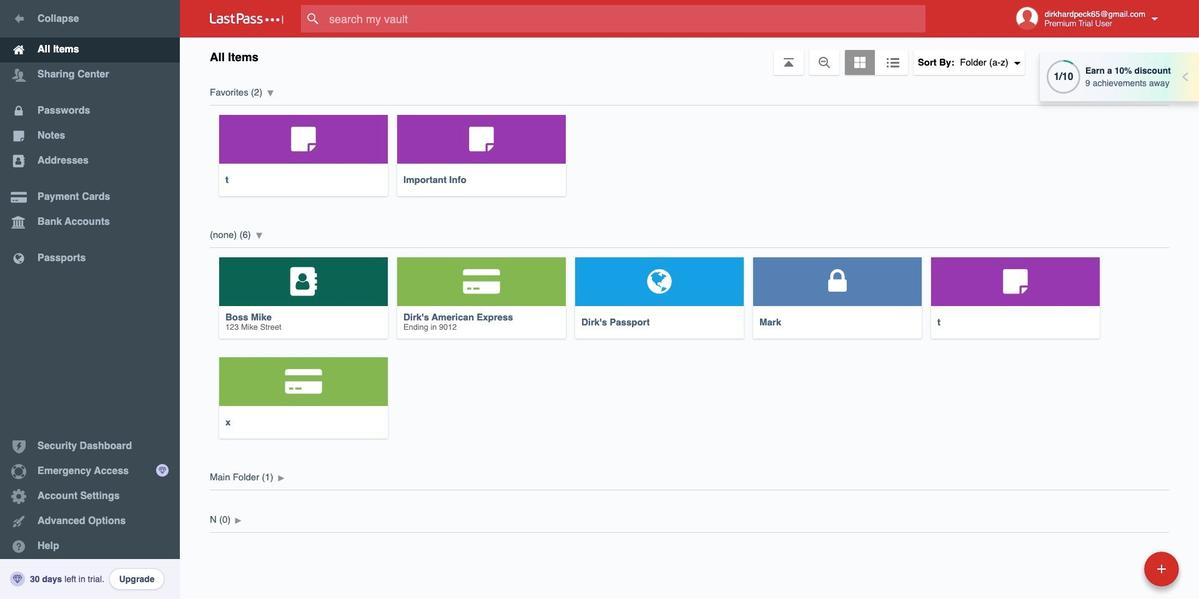 Task type: describe. For each thing, give the bounding box(es) containing it.
Search search field
[[301, 5, 951, 32]]

main content main content
[[180, 75, 1200, 533]]

new item image
[[1158, 565, 1167, 573]]



Task type: vqa. For each thing, say whether or not it's contained in the screenshot.
New item element
no



Task type: locate. For each thing, give the bounding box(es) containing it.
lastpass image
[[210, 13, 284, 24]]

main navigation navigation
[[0, 0, 180, 599]]

vault options navigation
[[180, 37, 1200, 75]]

search my vault text field
[[301, 5, 951, 32]]

new item navigation
[[1140, 548, 1187, 599]]



